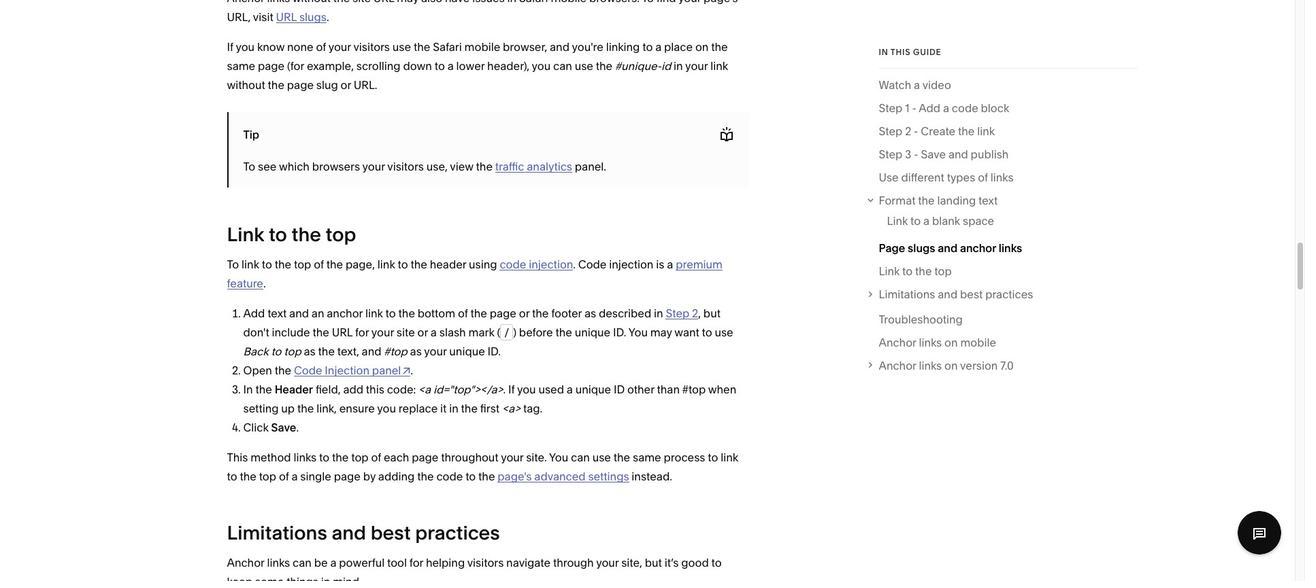 Task type: describe. For each thing, give the bounding box(es) containing it.
add
[[343, 383, 363, 397]]

than
[[657, 383, 680, 397]]

tool
[[387, 557, 407, 570]]

0 horizontal spatial save
[[271, 421, 296, 435]]

add text and an anchor link to the bottom of the page or the footer as described in step 2
[[243, 307, 698, 321]]

publish
[[971, 148, 1009, 161]]

and up types
[[949, 148, 968, 161]]

link to a blank space link
[[887, 212, 994, 235]]

anchor for anchor links on mobile
[[879, 336, 916, 350]]

same inside this method links to the top of each page throughout your site. you can use the same process to link to the top of a single page by adding the code to the
[[633, 451, 661, 465]]

link to a blank space
[[887, 215, 994, 228]]

when
[[708, 383, 736, 397]]

#unique-
[[615, 59, 661, 73]]

slug
[[316, 78, 338, 92]]

anchor for anchor links without the site url may also have issues in safari mobile browsers. to find your page's url, visit
[[227, 0, 264, 5]]

/ ) before the unique id. you may want to use back to top as the text, and #top as your unique id.
[[243, 326, 733, 359]]

1 vertical spatial unique
[[449, 345, 485, 359]]

types
[[947, 171, 975, 184]]

open the
[[243, 364, 294, 378]]

in for in the header field, add this code: <a id="top"></a>
[[243, 383, 253, 397]]

1 vertical spatial add
[[243, 307, 265, 321]]

find
[[657, 0, 676, 5]]

slugs for and
[[908, 242, 935, 256]]

url.
[[354, 78, 377, 92]]

0 vertical spatial link to the top
[[227, 223, 356, 247]]

7.0
[[1001, 359, 1014, 373]]

of right types
[[978, 171, 988, 184]]

header
[[275, 383, 313, 397]]

on for anchor links on mobile
[[945, 336, 958, 350]]

use up down
[[393, 40, 411, 54]]

in this guide
[[879, 47, 941, 57]]

on inside if you know none of your visitors use the safari mobile browser, and you're linking to a place on the same page (for example, scrolling down to a lower header), you can use the
[[695, 40, 709, 54]]

video
[[923, 78, 951, 92]]

watch a video
[[879, 78, 951, 92]]

1 injection from the left
[[529, 258, 573, 272]]

or inside , but don't include the url for your site or a slash mark (
[[418, 326, 428, 340]]

0 horizontal spatial anchor
[[327, 307, 363, 321]]

things
[[287, 576, 318, 582]]

described
[[599, 307, 651, 321]]

slugs for .
[[299, 10, 327, 24]]

link,
[[317, 402, 337, 416]]

1 horizontal spatial this
[[891, 47, 911, 57]]

page inside if you know none of your visitors use the safari mobile browser, and you're linking to a place on the same page (for example, scrolling down to a lower header), you can use the
[[258, 59, 285, 73]]

1 vertical spatial visitors
[[387, 160, 424, 174]]

use inside this method links to the top of each page throughout your site. you can use the same process to link to the top of a single page by adding the code to the
[[593, 451, 611, 465]]

top down page slugs and anchor links "link"
[[935, 265, 952, 279]]

same inside if you know none of your visitors use the safari mobile browser, and you're linking to a place on the same page (for example, scrolling down to a lower header), you can use the
[[227, 59, 255, 73]]

include
[[272, 326, 310, 340]]

version
[[960, 359, 998, 373]]

your right browsers
[[362, 160, 385, 174]]

#top inside ". if you used a unique id other than #top when setting up the link, ensure you replace it in the first"
[[682, 383, 706, 397]]

safari inside anchor links without the site url may also have issues in safari mobile browsers. to find your page's url, visit
[[519, 0, 548, 5]]

. up "code:" on the left bottom of page
[[411, 364, 413, 378]]

create
[[921, 125, 956, 138]]

and inside if you know none of your visitors use the safari mobile browser, and you're linking to a place on the same page (for example, scrolling down to a lower header), you can use the
[[550, 40, 570, 54]]

panel.
[[575, 160, 606, 174]]

page's advanced settings link
[[498, 470, 629, 484]]

link down the page,
[[365, 307, 383, 321]]

#top inside / ) before the unique id. you may want to use back to top as the text, and #top as your unique id.
[[384, 345, 407, 359]]

<a>
[[502, 402, 521, 416]]

throughout
[[441, 451, 499, 465]]

3
[[905, 148, 911, 161]]

you down in the header field, add this code: <a id="top"></a>
[[377, 402, 396, 416]]

and inside "link"
[[938, 242, 958, 256]]

link to the top link
[[879, 262, 952, 285]]

the inside , but don't include the url for your site or a slash mark (
[[313, 326, 329, 340]]

a left place
[[655, 40, 662, 54]]

for inside anchor links can be a powerful tool for helping visitors navigate through your site, but it's good to keep some things in mind.
[[410, 557, 423, 570]]

a inside , but don't include the url for your site or a slash mark (
[[431, 326, 437, 340]]

which
[[279, 160, 310, 174]]

0 horizontal spatial as
[[304, 345, 316, 359]]

url slugs .
[[276, 10, 329, 24]]

. up the don't
[[263, 277, 266, 291]]

1 horizontal spatial as
[[410, 345, 422, 359]]

anchor links without the site url may also have issues in safari mobile browsers. to find your page's url, visit
[[227, 0, 738, 24]]

troubleshooting link
[[879, 310, 963, 333]]

- for add
[[912, 101, 917, 115]]

limitations and best practices link
[[879, 285, 1137, 304]]

0 horizontal spatial limitations
[[227, 522, 327, 545]]

landing
[[937, 194, 976, 208]]

1 vertical spatial best
[[371, 522, 411, 545]]

different
[[901, 171, 944, 184]]

on for anchor links on version 7.0
[[945, 359, 958, 373]]

ensure
[[339, 402, 375, 416]]

<a
[[419, 383, 431, 397]]

traffic
[[495, 160, 524, 174]]

if inside if you know none of your visitors use the safari mobile browser, and you're linking to a place on the same page (for example, scrolling down to a lower header), you can use the
[[227, 40, 233, 54]]

see
[[258, 160, 277, 174]]

links inside anchor links can be a powerful tool for helping visitors navigate through your site, but it's good to keep some things in mind.
[[267, 557, 290, 570]]

. down 'header'
[[296, 421, 299, 435]]

1 vertical spatial 2
[[692, 307, 698, 321]]

link for link to a blank space 'link'
[[887, 215, 908, 228]]

helping
[[426, 557, 465, 570]]

)
[[513, 326, 517, 340]]

(for
[[287, 59, 304, 73]]

of left the page,
[[314, 258, 324, 272]]

can inside anchor links can be a powerful tool for helping visitors navigate through your site, but it's good to keep some things in mind.
[[293, 557, 312, 570]]

code injection link
[[500, 258, 573, 272]]

top inside / ) before the unique id. you may want to use back to top as the text, and #top as your unique id.
[[284, 345, 301, 359]]

0 horizontal spatial text
[[268, 307, 287, 321]]

of up by
[[371, 451, 381, 465]]

open
[[243, 364, 272, 378]]

1 horizontal spatial save
[[921, 148, 946, 161]]

before
[[519, 326, 553, 340]]

limitations inside limitations and best practices link
[[879, 288, 935, 302]]

method
[[251, 451, 291, 465]]

slash
[[439, 326, 466, 340]]

2 horizontal spatial as
[[584, 307, 596, 321]]

1 vertical spatial id.
[[488, 345, 501, 359]]

links inside dropdown button
[[919, 359, 942, 373]]

may inside anchor links without the site url may also have issues in safari mobile browsers. to find your page's url, visit
[[397, 0, 419, 5]]

in left step 2 link
[[654, 307, 663, 321]]

page left by
[[334, 470, 361, 484]]

don't
[[243, 326, 269, 340]]

1 horizontal spatial link to the top
[[879, 265, 952, 279]]

this method links to the top of each page throughout your site. you can use the same process to link to the top of a single page by adding the code to the
[[227, 451, 738, 484]]

0 horizontal spatial page's
[[498, 470, 532, 484]]

visit
[[253, 10, 273, 24]]

page slugs and anchor links link
[[879, 239, 1022, 262]]

you down the "browser,"
[[532, 59, 551, 73]]

1 horizontal spatial id.
[[613, 326, 626, 340]]

url for site
[[374, 0, 394, 5]]

you left the "know"
[[236, 40, 255, 54]]

. inside ". if you used a unique id other than #top when setting up the link, ensure you replace it in the first"
[[503, 383, 506, 397]]

anchor links on version 7.0 link
[[879, 357, 1137, 376]]

blank
[[932, 215, 960, 228]]

tip
[[243, 128, 259, 141]]

link up publish
[[977, 125, 995, 138]]

a left "lower"
[[448, 59, 454, 73]]

1 vertical spatial code
[[294, 364, 322, 378]]

in inside ". if you used a unique id other than #top when setting up the link, ensure you replace it in the first"
[[449, 402, 458, 416]]

, but don't include the url for your site or a slash mark (
[[243, 307, 721, 340]]

2 injection from the left
[[609, 258, 654, 272]]

best inside dropdown button
[[960, 288, 983, 302]]

top up by
[[351, 451, 369, 465]]

other
[[627, 383, 654, 397]]

scrolling
[[356, 59, 401, 73]]

(
[[497, 326, 500, 340]]

1 horizontal spatial 2
[[905, 125, 911, 138]]

you inside / ) before the unique id. you may want to use back to top as the text, and #top as your unique id.
[[629, 326, 648, 340]]

url slugs link
[[276, 10, 327, 24]]

analytics
[[527, 160, 572, 174]]

a inside anchor links can be a powerful tool for helping visitors navigate through your site, but it's good to keep some things in mind.
[[330, 557, 336, 570]]

browsers.
[[589, 0, 640, 5]]

link inside this method links to the top of each page throughout your site. you can use the same process to link to the top of a single page by adding the code to the
[[721, 451, 738, 465]]

. up footer
[[573, 258, 576, 272]]

keep
[[227, 576, 252, 582]]

lower
[[456, 59, 485, 73]]

the inside "dropdown button"
[[918, 194, 935, 208]]

you inside this method links to the top of each page throughout your site. you can use the same process to link to the top of a single page by adding the code to the
[[549, 451, 568, 465]]

can inside if you know none of your visitors use the safari mobile browser, and you're linking to a place on the same page (for example, scrolling down to a lower header), you can use the
[[553, 59, 572, 73]]

link up feature
[[227, 223, 264, 247]]

you up the <a> tag.
[[517, 383, 536, 397]]

- for create
[[914, 125, 918, 138]]

of down method
[[279, 470, 289, 484]]

premium feature
[[227, 258, 723, 291]]

page right each
[[412, 451, 439, 465]]

up
[[281, 402, 295, 416]]

field,
[[316, 383, 341, 397]]

and inside dropdown button
[[938, 288, 958, 302]]

step 2 link
[[666, 307, 698, 321]]

use down you're
[[575, 59, 593, 73]]

- for save
[[914, 148, 918, 161]]

0 vertical spatial code
[[952, 101, 978, 115]]

links inside "link"
[[999, 242, 1022, 256]]

limitations and best practices button
[[865, 285, 1137, 304]]

browser,
[[503, 40, 547, 54]]

space
[[963, 215, 994, 228]]

and left "an"
[[289, 307, 309, 321]]

bottom
[[418, 307, 455, 321]]

links up format the landing text "dropdown button"
[[991, 171, 1014, 184]]

want
[[675, 326, 699, 340]]

process
[[664, 451, 705, 465]]

a inside this method links to the top of each page throughout your site. you can use the same process to link to the top of a single page by adding the code to the
[[292, 470, 298, 484]]

to inside anchor links without the site url may also have issues in safari mobile browsers. to find your page's url, visit
[[642, 0, 654, 5]]

1 vertical spatial limitations and best practices
[[227, 522, 500, 545]]

practices inside dropdown button
[[985, 288, 1033, 302]]

page up /
[[490, 307, 516, 321]]

link right the page,
[[378, 258, 395, 272]]

0 vertical spatial code
[[578, 258, 607, 272]]

in for in this guide
[[879, 47, 888, 57]]

step 2 - create the link link
[[879, 122, 995, 145]]

mobile inside anchor links without the site url may also have issues in safari mobile browsers. to find your page's url, visit
[[551, 0, 587, 5]]

block
[[981, 101, 1009, 115]]

add inside step 1 - add a code block link
[[919, 101, 941, 115]]



Task type: vqa. For each thing, say whether or not it's contained in the screenshot.
for within the ANCHOR LINKS CAN BE A POWERFUL TOOL FOR HELPING VISITORS NAVIGATE THROUGH YOUR SITE, BUT IT'S GOOD TO KEEP SOME THINGS IN MIND.
yes



Task type: locate. For each thing, give the bounding box(es) containing it.
mobile up "lower"
[[465, 40, 500, 54]]

can up page's advanced settings instead. on the bottom
[[571, 451, 590, 465]]

to inside anchor links can be a powerful tool for helping visitors navigate through your site, but it's good to keep some things in mind.
[[711, 557, 722, 570]]

1 vertical spatial page's
[[498, 470, 532, 484]]

adding
[[378, 470, 415, 484]]

if you know none of your visitors use the safari mobile browser, and you're linking to a place on the same page (for example, scrolling down to a lower header), you can use the
[[227, 40, 728, 73]]

code injection panel
[[294, 364, 401, 378]]

anchor
[[227, 0, 264, 5], [879, 336, 916, 350], [879, 359, 916, 373], [227, 557, 264, 570]]

this
[[227, 451, 248, 465]]

your inside if you know none of your visitors use the safari mobile browser, and you're linking to a place on the same page (for example, scrolling down to a lower header), you can use the
[[328, 40, 351, 54]]

step for step 2 - create the link
[[879, 125, 903, 138]]

code inside this method links to the top of each page throughout your site. you can use the same process to link to the top of a single page by adding the code to the
[[436, 470, 463, 484]]

in right it
[[449, 402, 458, 416]]

but left it's
[[645, 557, 662, 570]]

links inside anchor links without the site url may also have issues in safari mobile browsers. to find your page's url, visit
[[267, 0, 290, 5]]

your inside anchor links without the site url may also have issues in safari mobile browsers. to find your page's url, visit
[[679, 0, 701, 5]]

step
[[879, 101, 903, 115], [879, 125, 903, 138], [879, 148, 903, 161], [666, 307, 690, 321]]

1 vertical spatial on
[[945, 336, 958, 350]]

url,
[[227, 10, 251, 24]]

the inside anchor links without the site url may also have issues in safari mobile browsers. to find your page's url, visit
[[333, 0, 350, 5]]

1 horizontal spatial page's
[[704, 0, 738, 5]]

. up <a>
[[503, 383, 506, 397]]

a inside 'link'
[[923, 215, 930, 228]]

in
[[879, 47, 888, 57], [243, 383, 253, 397]]

0 vertical spatial -
[[912, 101, 917, 115]]

2 horizontal spatial mobile
[[960, 336, 996, 350]]

and up powerful
[[332, 522, 366, 545]]

premium feature link
[[227, 258, 723, 291]]

feature
[[227, 277, 263, 291]]

0 horizontal spatial this
[[366, 383, 384, 397]]

linking
[[606, 40, 640, 54]]

this right add
[[366, 383, 384, 397]]

link inside 'link'
[[887, 215, 908, 228]]

and
[[550, 40, 570, 54], [949, 148, 968, 161], [938, 242, 958, 256], [938, 288, 958, 302], [289, 307, 309, 321], [362, 345, 381, 359], [332, 522, 366, 545]]

in
[[507, 0, 517, 5], [674, 59, 683, 73], [654, 307, 663, 321], [449, 402, 458, 416], [321, 576, 330, 582]]

add right 1
[[919, 101, 941, 115]]

1 horizontal spatial code
[[500, 258, 526, 272]]

of
[[316, 40, 326, 54], [978, 171, 988, 184], [314, 258, 324, 272], [458, 307, 468, 321], [371, 451, 381, 465], [279, 470, 289, 484]]

same
[[227, 59, 255, 73], [633, 451, 661, 465]]

page down the "know"
[[258, 59, 285, 73]]

format
[[879, 194, 916, 208]]

first
[[480, 402, 500, 416]]

step for step 3 - save and publish
[[879, 148, 903, 161]]

0 horizontal spatial best
[[371, 522, 411, 545]]

in right id
[[674, 59, 683, 73]]

of inside if you know none of your visitors use the safari mobile browser, and you're linking to a place on the same page (for example, scrolling down to a lower header), you can use the
[[316, 40, 326, 54]]

0 horizontal spatial add
[[243, 307, 265, 321]]

your inside / ) before the unique id. you may want to use back to top as the text, and #top as your unique id.
[[424, 345, 447, 359]]

page's advanced settings instead.
[[498, 470, 672, 484]]

0 vertical spatial visitors
[[353, 40, 390, 54]]

1 horizontal spatial in
[[879, 47, 888, 57]]

1 horizontal spatial slugs
[[908, 242, 935, 256]]

1 horizontal spatial may
[[650, 326, 672, 340]]

mobile inside anchor links on mobile link
[[960, 336, 996, 350]]

0 vertical spatial site
[[353, 0, 371, 5]]

as up '<a'
[[410, 345, 422, 359]]

page inside in your link without the page slug or url.
[[287, 78, 314, 92]]

in down open
[[243, 383, 253, 397]]

in your link without the page slug or url.
[[227, 59, 728, 92]]

text,
[[337, 345, 359, 359]]

link inside in your link without the page slug or url.
[[711, 59, 728, 73]]

1 horizontal spatial #top
[[682, 383, 706, 397]]

mobile up version
[[960, 336, 996, 350]]

you
[[236, 40, 255, 54], [532, 59, 551, 73], [517, 383, 536, 397], [377, 402, 396, 416]]

in inside anchor links can be a powerful tool for helping visitors navigate through your site, but it's good to keep some things in mind.
[[321, 576, 330, 582]]

for inside , but don't include the url for your site or a slash mark (
[[355, 326, 369, 340]]

to inside 'link'
[[911, 215, 921, 228]]

1 vertical spatial link to the top
[[879, 265, 952, 279]]

url inside , but don't include the url for your site or a slash mark (
[[332, 326, 353, 340]]

0 vertical spatial same
[[227, 59, 255, 73]]

visitors inside if you know none of your visitors use the safari mobile browser, and you're linking to a place on the same page (for example, scrolling down to a lower header), you can use the
[[353, 40, 390, 54]]

add up the don't
[[243, 307, 265, 321]]

1 vertical spatial practices
[[415, 522, 500, 545]]

1 vertical spatial slugs
[[908, 242, 935, 256]]

without
[[292, 0, 331, 5], [227, 78, 265, 92]]

on inside dropdown button
[[945, 359, 958, 373]]

site up scrolling
[[353, 0, 371, 5]]

<a> tag.
[[502, 402, 542, 416]]

in inside in your link without the page slug or url.
[[674, 59, 683, 73]]

on right place
[[695, 40, 709, 54]]

limitations and best practices inside limitations and best practices link
[[879, 288, 1033, 302]]

0 horizontal spatial limitations and best practices
[[227, 522, 500, 545]]

1 horizontal spatial you
[[629, 326, 648, 340]]

an
[[312, 307, 324, 321]]

1 horizontal spatial same
[[633, 451, 661, 465]]

without up url slugs .
[[292, 0, 331, 5]]

view
[[450, 160, 473, 174]]

the inside in your link without the page slug or url.
[[268, 78, 284, 92]]

1 horizontal spatial anchor
[[960, 242, 996, 256]]

mobile left browsers.
[[551, 0, 587, 5]]

2 horizontal spatial or
[[519, 307, 530, 321]]

1 vertical spatial or
[[519, 307, 530, 321]]

0 vertical spatial practices
[[985, 288, 1033, 302]]

step left 1
[[879, 101, 903, 115]]

injection left is
[[609, 258, 654, 272]]

1 vertical spatial but
[[645, 557, 662, 570]]

2 vertical spatial or
[[418, 326, 428, 340]]

injection
[[325, 364, 370, 378]]

0 horizontal spatial safari
[[433, 40, 462, 54]]

unique inside ". if you used a unique id other than #top when setting up the link, ensure you replace it in the first"
[[575, 383, 611, 397]]

save down up
[[271, 421, 296, 435]]

settings
[[588, 470, 629, 484]]

0 vertical spatial this
[[891, 47, 911, 57]]

0 horizontal spatial same
[[227, 59, 255, 73]]

it's
[[665, 557, 679, 570]]

,
[[698, 307, 701, 321]]

but inside , but don't include the url for your site or a slash mark (
[[704, 307, 721, 321]]

in right issues
[[507, 0, 517, 5]]

your right find
[[679, 0, 701, 5]]

a left slash on the bottom left of page
[[431, 326, 437, 340]]

use
[[879, 171, 899, 184]]

page's right find
[[704, 0, 738, 5]]

link right id
[[711, 59, 728, 73]]

your up panel
[[371, 326, 394, 340]]

anchor for anchor links can be a powerful tool for helping visitors navigate through your site, but it's good to keep some things in mind.
[[227, 557, 264, 570]]

your inside anchor links can be a powerful tool for helping visitors navigate through your site, but it's good to keep some things in mind.
[[596, 557, 619, 570]]

link up feature
[[242, 258, 259, 272]]

0 horizontal spatial to
[[227, 258, 239, 272]]

2 vertical spatial url
[[332, 326, 353, 340]]

0 horizontal spatial for
[[355, 326, 369, 340]]

you down described
[[629, 326, 648, 340]]

url
[[374, 0, 394, 5], [276, 10, 297, 24], [332, 326, 353, 340]]

step up the want on the right bottom of page
[[666, 307, 690, 321]]

may
[[397, 0, 419, 5], [650, 326, 672, 340]]

injection up footer
[[529, 258, 573, 272]]

0 vertical spatial unique
[[575, 326, 611, 340]]

code down throughout
[[436, 470, 463, 484]]

injection
[[529, 258, 573, 272], [609, 258, 654, 272]]

#top right than
[[682, 383, 706, 397]]

0 horizontal spatial code
[[436, 470, 463, 484]]

0 vertical spatial may
[[397, 0, 419, 5]]

step up "use"
[[879, 125, 903, 138]]

you up advanced
[[549, 451, 568, 465]]

1 vertical spatial site
[[397, 326, 415, 340]]

on
[[695, 40, 709, 54], [945, 336, 958, 350], [945, 359, 958, 373]]

in up watch
[[879, 47, 888, 57]]

your inside this method links to the top of each page throughout your site. you can use the same process to link to the top of a single page by adding the code to the
[[501, 451, 524, 465]]

and inside / ) before the unique id. you may want to use back to top as the text, and #top as your unique id.
[[362, 345, 381, 359]]

0 vertical spatial without
[[292, 0, 331, 5]]

anchor down anchor links on mobile link
[[879, 359, 916, 373]]

if inside ". if you used a unique id other than #top when setting up the link, ensure you replace it in the first"
[[508, 383, 515, 397]]

a inside ". if you used a unique id other than #top when setting up the link, ensure you replace it in the first"
[[567, 383, 573, 397]]

may left the want on the right bottom of page
[[650, 326, 672, 340]]

limitations up some at the left of the page
[[227, 522, 327, 545]]

this left the guide
[[891, 47, 911, 57]]

anchor right "an"
[[327, 307, 363, 321]]

without inside anchor links without the site url may also have issues in safari mobile browsers. to find your page's url, visit
[[292, 0, 331, 5]]

place
[[664, 40, 693, 54]]

same up instead.
[[633, 451, 661, 465]]

use up settings
[[593, 451, 611, 465]]

mobile inside if you know none of your visitors use the safari mobile browser, and you're linking to a place on the same page (for example, scrolling down to a lower header), you can use the
[[465, 40, 500, 54]]

replace
[[399, 402, 438, 416]]

0 vertical spatial text
[[979, 194, 998, 208]]

url inside anchor links without the site url may also have issues in safari mobile browsers. to find your page's url, visit
[[374, 0, 394, 5]]

1 vertical spatial mobile
[[465, 40, 500, 54]]

anchor up "keep"
[[227, 557, 264, 570]]

or down bottom
[[418, 326, 428, 340]]

to
[[642, 0, 654, 5], [243, 160, 255, 174], [227, 258, 239, 272]]

1 vertical spatial limitations
[[227, 522, 327, 545]]

0 vertical spatial in
[[879, 47, 888, 57]]

on down anchor links on mobile link
[[945, 359, 958, 373]]

on up anchor links on version 7.0
[[945, 336, 958, 350]]

1 vertical spatial can
[[571, 451, 590, 465]]

anchor links on version 7.0 button
[[865, 357, 1137, 376]]

text inside format the landing text link
[[979, 194, 998, 208]]

0 vertical spatial id.
[[613, 326, 626, 340]]

visitors right the helping
[[467, 557, 504, 570]]

this
[[891, 47, 911, 57], [366, 383, 384, 397]]

advanced
[[534, 470, 586, 484]]

but inside anchor links can be a powerful tool for helping visitors navigate through your site, but it's good to keep some things in mind.
[[645, 557, 662, 570]]

anchor for anchor links on version 7.0
[[879, 359, 916, 373]]

2 vertical spatial mobile
[[960, 336, 996, 350]]

best down page slugs and anchor links "link"
[[960, 288, 983, 302]]

step 3 - save and publish
[[879, 148, 1009, 161]]

1 vertical spatial to
[[243, 160, 255, 174]]

panel
[[372, 364, 401, 378]]

1 vertical spatial -
[[914, 125, 918, 138]]

using
[[469, 258, 497, 272]]

top up the page,
[[326, 223, 356, 247]]

page down '(for'
[[287, 78, 314, 92]]

0 horizontal spatial slugs
[[299, 10, 327, 24]]

it
[[440, 402, 447, 416]]

1 horizontal spatial url
[[332, 326, 353, 340]]

a left video
[[914, 78, 920, 92]]

0 vertical spatial mobile
[[551, 0, 587, 5]]

through
[[553, 557, 594, 570]]

links up some at the left of the page
[[267, 557, 290, 570]]

anchor inside anchor links without the site url may also have issues in safari mobile browsers. to find your page's url, visit
[[227, 0, 264, 5]]

code
[[578, 258, 607, 272], [294, 364, 322, 378]]

1 vertical spatial may
[[650, 326, 672, 340]]

instead.
[[632, 470, 672, 484]]

to left find
[[642, 0, 654, 5]]

as right footer
[[584, 307, 596, 321]]

1 vertical spatial you
[[549, 451, 568, 465]]

best up tool
[[371, 522, 411, 545]]

1 horizontal spatial mobile
[[551, 0, 587, 5]]

header),
[[487, 59, 529, 73]]

watch a video link
[[879, 76, 951, 99]]

0 horizontal spatial link to the top
[[227, 223, 356, 247]]

0 vertical spatial save
[[921, 148, 946, 161]]

know
[[257, 40, 285, 54]]

none
[[287, 40, 313, 54]]

unique left id
[[575, 383, 611, 397]]

and right text,
[[362, 345, 381, 359]]

anchor inside page slugs and anchor links "link"
[[960, 242, 996, 256]]

links inside this method links to the top of each page throughout your site. you can use the same process to link to the top of a single page by adding the code to the
[[294, 451, 317, 465]]

0 vertical spatial safari
[[519, 0, 548, 5]]

save
[[921, 148, 946, 161], [271, 421, 296, 435]]

unique
[[575, 326, 611, 340], [449, 345, 485, 359], [575, 383, 611, 397]]

without inside in your link without the page slug or url.
[[227, 78, 265, 92]]

visitors
[[353, 40, 390, 54], [387, 160, 424, 174], [467, 557, 504, 570]]

limitations and best practices up troubleshooting
[[879, 288, 1033, 302]]

- right 1
[[912, 101, 917, 115]]

0 horizontal spatial id.
[[488, 345, 501, 359]]

watch
[[879, 78, 911, 92]]

site inside anchor links without the site url may also have issues in safari mobile browsers. to find your page's url, visit
[[353, 0, 371, 5]]

0 horizontal spatial if
[[227, 40, 233, 54]]

id. down (
[[488, 345, 501, 359]]

0 vertical spatial or
[[341, 78, 351, 92]]

you
[[629, 326, 648, 340], [549, 451, 568, 465]]

url for the
[[332, 326, 353, 340]]

to for to link to the top of the page, link to the header using code injection . code injection is a
[[227, 258, 239, 272]]

. up example, in the left top of the page
[[327, 10, 329, 24]]

code:
[[387, 383, 416, 397]]

2 up 3
[[905, 125, 911, 138]]

0 horizontal spatial may
[[397, 0, 419, 5]]

a right used
[[567, 383, 573, 397]]

2 vertical spatial -
[[914, 148, 918, 161]]

id
[[614, 383, 625, 397]]

link to the top up feature
[[227, 223, 356, 247]]

use right the want on the right bottom of page
[[715, 326, 733, 340]]

page slugs and anchor links
[[879, 242, 1022, 256]]

1 vertical spatial url
[[276, 10, 297, 24]]

your inside , but don't include the url for your site or a slash mark (
[[371, 326, 394, 340]]

issues
[[472, 0, 505, 5]]

a up create
[[943, 101, 949, 115]]

0 vertical spatial slugs
[[299, 10, 327, 24]]

0 vertical spatial #top
[[384, 345, 407, 359]]

for right tool
[[410, 557, 423, 570]]

by
[[363, 470, 376, 484]]

1 horizontal spatial code
[[578, 258, 607, 272]]

a left single
[[292, 470, 298, 484]]

add
[[919, 101, 941, 115], [243, 307, 265, 321]]

code up footer
[[578, 258, 607, 272]]

visitors inside anchor links can be a powerful tool for helping visitors navigate through your site, but it's good to keep some things in mind.
[[467, 557, 504, 570]]

1 vertical spatial code
[[500, 258, 526, 272]]

your up example, in the left top of the page
[[328, 40, 351, 54]]

site inside , but don't include the url for your site or a slash mark (
[[397, 326, 415, 340]]

safari right issues
[[519, 0, 548, 5]]

some
[[255, 576, 284, 582]]

site,
[[621, 557, 642, 570]]

0 vertical spatial url
[[374, 0, 394, 5]]

anchor links on version 7.0
[[879, 359, 1014, 373]]

in inside anchor links without the site url may also have issues in safari mobile browsers. to find your page's url, visit
[[507, 0, 517, 5]]

page's inside anchor links without the site url may also have issues in safari mobile browsers. to find your page's url, visit
[[704, 0, 738, 5]]

0 vertical spatial to
[[642, 0, 654, 5]]

visitors left use,
[[387, 160, 424, 174]]

1 vertical spatial if
[[508, 383, 515, 397]]

of up slash on the bottom left of page
[[458, 307, 468, 321]]

safari inside if you know none of your visitors use the safari mobile browser, and you're linking to a place on the same page (for example, scrolling down to a lower header), you can use the
[[433, 40, 462, 54]]

2
[[905, 125, 911, 138], [692, 307, 698, 321]]

top left the page,
[[294, 258, 311, 272]]

click save .
[[243, 421, 299, 435]]

footer
[[551, 307, 582, 321]]

1 horizontal spatial limitations
[[879, 288, 935, 302]]

0 vertical spatial add
[[919, 101, 941, 115]]

a right is
[[667, 258, 673, 272]]

id="top"></a>
[[433, 383, 503, 397]]

anchor inside dropdown button
[[879, 359, 916, 373]]

1 horizontal spatial injection
[[609, 258, 654, 272]]

link for link to the top link
[[879, 265, 900, 279]]

url right visit
[[276, 10, 297, 24]]

#top
[[384, 345, 407, 359], [682, 383, 706, 397]]

text up include
[[268, 307, 287, 321]]

if up <a>
[[508, 383, 515, 397]]

page's down 'site.'
[[498, 470, 532, 484]]

1 horizontal spatial site
[[397, 326, 415, 340]]

2 horizontal spatial to
[[642, 0, 654, 5]]

0 horizontal spatial without
[[227, 78, 265, 92]]

may inside / ) before the unique id. you may want to use back to top as the text, and #top as your unique id.
[[650, 326, 672, 340]]

step for step 1 - add a code block
[[879, 101, 903, 115]]

1 horizontal spatial if
[[508, 383, 515, 397]]

to for to see which browsers your visitors use, view the traffic analytics panel.
[[243, 160, 255, 174]]

be
[[314, 557, 328, 570]]

if down url,
[[227, 40, 233, 54]]

or inside in your link without the page slug or url.
[[341, 78, 351, 92]]

anchor links on mobile link
[[879, 333, 996, 357]]

page,
[[346, 258, 375, 272]]

page's
[[704, 0, 738, 5], [498, 470, 532, 484]]

0 horizontal spatial mobile
[[465, 40, 500, 54]]

but
[[704, 307, 721, 321], [645, 557, 662, 570]]

mark
[[469, 326, 495, 340]]

anchor inside anchor links can be a powerful tool for helping visitors navigate through your site, but it's good to keep some things in mind.
[[227, 557, 264, 570]]

links down 'troubleshooting' link
[[919, 336, 942, 350]]

0 vertical spatial anchor
[[960, 242, 996, 256]]

links up limitations and best practices link
[[999, 242, 1022, 256]]

1 vertical spatial this
[[366, 383, 384, 397]]

1 horizontal spatial but
[[704, 307, 721, 321]]

1 vertical spatial text
[[268, 307, 287, 321]]

0 vertical spatial can
[[553, 59, 572, 73]]

limitations and best practices up powerful
[[227, 522, 500, 545]]

your inside in your link without the page slug or url.
[[685, 59, 708, 73]]

slugs up none
[[299, 10, 327, 24]]

id
[[661, 59, 671, 73]]

may left also at the left of page
[[397, 0, 419, 5]]

use inside / ) before the unique id. you may want to use back to top as the text, and #top as your unique id.
[[715, 326, 733, 340]]

0 vertical spatial if
[[227, 40, 233, 54]]

slugs inside "link"
[[908, 242, 935, 256]]

top down method
[[259, 470, 276, 484]]

0 horizontal spatial site
[[353, 0, 371, 5]]

0 horizontal spatial #top
[[384, 345, 407, 359]]

can inside this method links to the top of each page throughout your site. you can use the same process to link to the top of a single page by adding the code to the
[[571, 451, 590, 465]]



